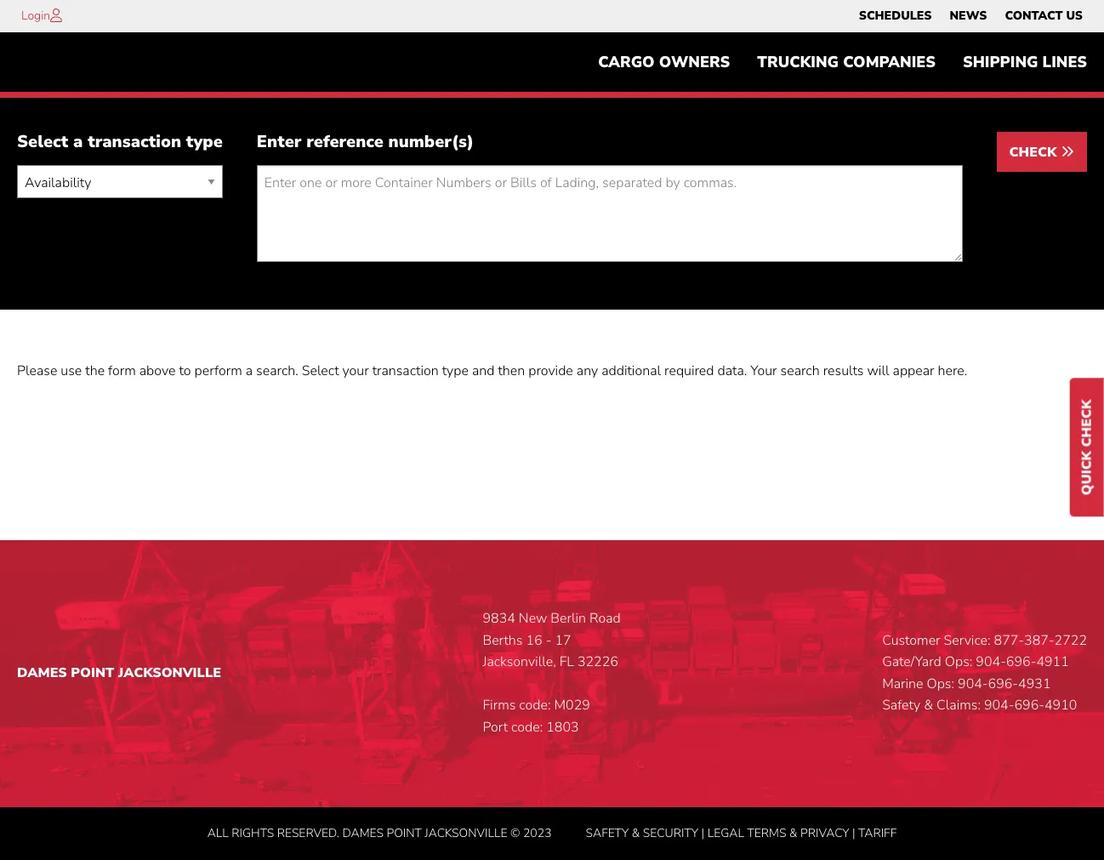 Task type: describe. For each thing, give the bounding box(es) containing it.
owners
[[659, 52, 730, 72]]

claims:
[[937, 696, 981, 715]]

4931
[[1019, 675, 1051, 693]]

quick
[[1078, 451, 1097, 495]]

1 vertical spatial 904-
[[958, 675, 988, 693]]

select a transaction type
[[17, 130, 223, 153]]

jacksonville,
[[483, 653, 556, 671]]

1 vertical spatial transaction
[[372, 362, 439, 381]]

then
[[498, 362, 525, 381]]

1 vertical spatial ops:
[[927, 675, 955, 693]]

safety inside customer service: 877-387-2722 gate/yard ops: 904-696-4911 marine ops: 904-696-4931 safety & claims: 904-696-4910
[[882, 696, 921, 715]]

service:
[[944, 631, 991, 650]]

0 vertical spatial point
[[71, 664, 114, 682]]

privacy
[[801, 825, 849, 841]]

menu bar containing schedules
[[850, 4, 1092, 28]]

contact
[[1005, 8, 1063, 24]]

login link
[[21, 8, 50, 24]]

1 vertical spatial 696-
[[988, 675, 1019, 693]]

387-
[[1024, 631, 1055, 650]]

data.
[[718, 362, 747, 381]]

0 vertical spatial dames
[[17, 664, 67, 682]]

contact us
[[1005, 8, 1083, 24]]

shipping lines link
[[949, 45, 1101, 79]]

0 vertical spatial 904-
[[976, 653, 1006, 671]]

check inside quick check link
[[1078, 399, 1097, 447]]

fl
[[560, 653, 574, 671]]

customer service: 877-387-2722 gate/yard ops: 904-696-4911 marine ops: 904-696-4931 safety & claims: 904-696-4910
[[882, 631, 1087, 715]]

4911
[[1037, 653, 1069, 671]]

will
[[867, 362, 890, 381]]

security
[[643, 825, 699, 841]]

all rights reserved. dames point jacksonville © 2023
[[207, 825, 552, 841]]

2023
[[523, 825, 552, 841]]

footer containing 9834 new berlin road
[[0, 540, 1104, 860]]

trucking companies link
[[744, 45, 949, 79]]

cargo owners link
[[585, 45, 744, 79]]

0 vertical spatial code:
[[519, 696, 551, 715]]

0 vertical spatial ops:
[[945, 653, 973, 671]]

marine
[[882, 675, 924, 693]]

lines
[[1043, 52, 1087, 72]]

trucking
[[758, 52, 839, 72]]

0 horizontal spatial a
[[73, 130, 83, 153]]

17
[[555, 631, 571, 650]]

check inside check button
[[1010, 143, 1061, 162]]

1 horizontal spatial &
[[790, 825, 798, 841]]

legal
[[708, 825, 744, 841]]

your
[[342, 362, 369, 381]]

us
[[1066, 8, 1083, 24]]

contact us link
[[1005, 4, 1083, 28]]

2722
[[1055, 631, 1087, 650]]

port
[[483, 718, 508, 737]]

safety & security | legal terms & privacy | tariff
[[586, 825, 897, 841]]

1803
[[546, 718, 579, 737]]

results
[[823, 362, 864, 381]]

0 horizontal spatial select
[[17, 130, 68, 153]]

angle double right image
[[1061, 145, 1075, 159]]

9834
[[483, 609, 515, 628]]

tariff link
[[859, 825, 897, 841]]

0 horizontal spatial safety
[[586, 825, 629, 841]]

the
[[85, 362, 105, 381]]

-
[[546, 631, 552, 650]]

legal terms & privacy link
[[708, 825, 849, 841]]

1 vertical spatial dames
[[342, 825, 384, 841]]

reference
[[306, 130, 384, 153]]

berlin
[[551, 609, 586, 628]]

2 vertical spatial 904-
[[984, 696, 1015, 715]]

firms
[[483, 696, 516, 715]]

additional
[[602, 362, 661, 381]]

cargo
[[598, 52, 655, 72]]

above
[[139, 362, 176, 381]]

tariff
[[859, 825, 897, 841]]

provide
[[529, 362, 573, 381]]

required
[[665, 362, 714, 381]]

all
[[207, 825, 229, 841]]

check button
[[997, 132, 1087, 172]]

enter
[[257, 130, 302, 153]]

1 vertical spatial code:
[[511, 718, 543, 737]]

1 | from the left
[[702, 825, 705, 841]]

shipping lines
[[963, 52, 1087, 72]]

enter reference number(s)
[[257, 130, 474, 153]]

gate/yard
[[882, 653, 942, 671]]

appear
[[893, 362, 935, 381]]

and
[[472, 362, 495, 381]]

trucking companies
[[758, 52, 936, 72]]



Task type: locate. For each thing, give the bounding box(es) containing it.
& right terms
[[790, 825, 798, 841]]

to
[[179, 362, 191, 381]]

1 horizontal spatial select
[[302, 362, 339, 381]]

Enter reference number(s) text field
[[257, 165, 963, 262]]

9834 new berlin road berths 16 - 17 jacksonville, fl 32226
[[483, 609, 621, 671]]

1 horizontal spatial transaction
[[372, 362, 439, 381]]

menu bar up "shipping"
[[850, 4, 1092, 28]]

16
[[526, 631, 543, 650]]

2 vertical spatial 696-
[[1015, 696, 1045, 715]]

1 horizontal spatial type
[[442, 362, 469, 381]]

2 | from the left
[[852, 825, 856, 841]]

here.
[[938, 362, 968, 381]]

code:
[[519, 696, 551, 715], [511, 718, 543, 737]]

0 horizontal spatial transaction
[[88, 130, 181, 153]]

1 vertical spatial select
[[302, 362, 339, 381]]

news link
[[950, 4, 987, 28]]

& left security
[[632, 825, 640, 841]]

m029
[[554, 696, 590, 715]]

menu bar down schedules link
[[585, 45, 1101, 79]]

road
[[590, 609, 621, 628]]

form
[[108, 362, 136, 381]]

1 horizontal spatial safety
[[882, 696, 921, 715]]

point
[[71, 664, 114, 682], [387, 825, 422, 841]]

0 horizontal spatial |
[[702, 825, 705, 841]]

|
[[702, 825, 705, 841], [852, 825, 856, 841]]

4910
[[1045, 696, 1077, 715]]

1 vertical spatial check
[[1078, 399, 1097, 447]]

login
[[21, 8, 50, 24]]

904- right claims:
[[984, 696, 1015, 715]]

menu bar
[[850, 4, 1092, 28], [585, 45, 1101, 79]]

jacksonville
[[118, 664, 221, 682], [425, 825, 508, 841]]

©
[[510, 825, 520, 841]]

type left enter
[[186, 130, 223, 153]]

877-
[[994, 631, 1024, 650]]

32226
[[578, 653, 618, 671]]

search
[[781, 362, 820, 381]]

0 vertical spatial jacksonville
[[118, 664, 221, 682]]

1 horizontal spatial check
[[1078, 399, 1097, 447]]

type left and at the top left of page
[[442, 362, 469, 381]]

0 horizontal spatial check
[[1010, 143, 1061, 162]]

ops: down service:
[[945, 653, 973, 671]]

safety & security link
[[586, 825, 699, 841]]

perform
[[194, 362, 242, 381]]

new
[[519, 609, 547, 628]]

rights
[[232, 825, 274, 841]]

0 vertical spatial transaction
[[88, 130, 181, 153]]

1 horizontal spatial point
[[387, 825, 422, 841]]

please
[[17, 362, 57, 381]]

0 vertical spatial a
[[73, 130, 83, 153]]

1 vertical spatial point
[[387, 825, 422, 841]]

dames point jacksonville
[[17, 664, 221, 682]]

& left claims:
[[924, 696, 933, 715]]

companies
[[843, 52, 936, 72]]

check
[[1010, 143, 1061, 162], [1078, 399, 1097, 447]]

| left tariff
[[852, 825, 856, 841]]

2 horizontal spatial &
[[924, 696, 933, 715]]

1 horizontal spatial dames
[[342, 825, 384, 841]]

& inside customer service: 877-387-2722 gate/yard ops: 904-696-4911 marine ops: 904-696-4931 safety & claims: 904-696-4910
[[924, 696, 933, 715]]

a
[[73, 130, 83, 153], [246, 362, 253, 381]]

select
[[17, 130, 68, 153], [302, 362, 339, 381]]

0 vertical spatial select
[[17, 130, 68, 153]]

0 vertical spatial 696-
[[1006, 653, 1037, 671]]

1 vertical spatial safety
[[586, 825, 629, 841]]

footer
[[0, 540, 1104, 860]]

any
[[577, 362, 598, 381]]

ops: up claims:
[[927, 675, 955, 693]]

696-
[[1006, 653, 1037, 671], [988, 675, 1019, 693], [1015, 696, 1045, 715]]

code: up "1803"
[[519, 696, 551, 715]]

1 vertical spatial a
[[246, 362, 253, 381]]

number(s)
[[388, 130, 474, 153]]

904- down 877-
[[976, 653, 1006, 671]]

dames
[[17, 664, 67, 682], [342, 825, 384, 841]]

cargo owners
[[598, 52, 730, 72]]

safety
[[882, 696, 921, 715], [586, 825, 629, 841]]

menu bar containing cargo owners
[[585, 45, 1101, 79]]

news
[[950, 8, 987, 24]]

0 vertical spatial menu bar
[[850, 4, 1092, 28]]

&
[[924, 696, 933, 715], [632, 825, 640, 841], [790, 825, 798, 841]]

904- up claims:
[[958, 675, 988, 693]]

safety left security
[[586, 825, 629, 841]]

0 horizontal spatial type
[[186, 130, 223, 153]]

reserved.
[[277, 825, 339, 841]]

1 vertical spatial jacksonville
[[425, 825, 508, 841]]

search.
[[256, 362, 298, 381]]

quick check
[[1078, 399, 1097, 495]]

| left legal
[[702, 825, 705, 841]]

type
[[186, 130, 223, 153], [442, 362, 469, 381]]

please use the form above to perform a search. select your transaction type and then provide any additional required data. your search results will appear here.
[[17, 362, 968, 381]]

schedules
[[859, 8, 932, 24]]

shipping
[[963, 52, 1038, 72]]

1 horizontal spatial |
[[852, 825, 856, 841]]

safety down marine on the bottom right
[[882, 696, 921, 715]]

customer
[[882, 631, 941, 650]]

0 vertical spatial check
[[1010, 143, 1061, 162]]

use
[[61, 362, 82, 381]]

0 horizontal spatial jacksonville
[[118, 664, 221, 682]]

0 horizontal spatial dames
[[17, 664, 67, 682]]

0 vertical spatial type
[[186, 130, 223, 153]]

1 vertical spatial menu bar
[[585, 45, 1101, 79]]

1 horizontal spatial a
[[246, 362, 253, 381]]

1 vertical spatial type
[[442, 362, 469, 381]]

0 horizontal spatial point
[[71, 664, 114, 682]]

904-
[[976, 653, 1006, 671], [958, 675, 988, 693], [984, 696, 1015, 715]]

code: right the 'port'
[[511, 718, 543, 737]]

user image
[[50, 9, 62, 22]]

0 horizontal spatial &
[[632, 825, 640, 841]]

terms
[[747, 825, 787, 841]]

your
[[751, 362, 777, 381]]

1 horizontal spatial jacksonville
[[425, 825, 508, 841]]

quick check link
[[1070, 378, 1104, 516]]

schedules link
[[859, 4, 932, 28]]

ops:
[[945, 653, 973, 671], [927, 675, 955, 693]]

berths
[[483, 631, 523, 650]]

0 vertical spatial safety
[[882, 696, 921, 715]]

firms code:  m029 port code:  1803
[[483, 696, 590, 737]]



Task type: vqa. For each thing, say whether or not it's contained in the screenshot.
the left &
yes



